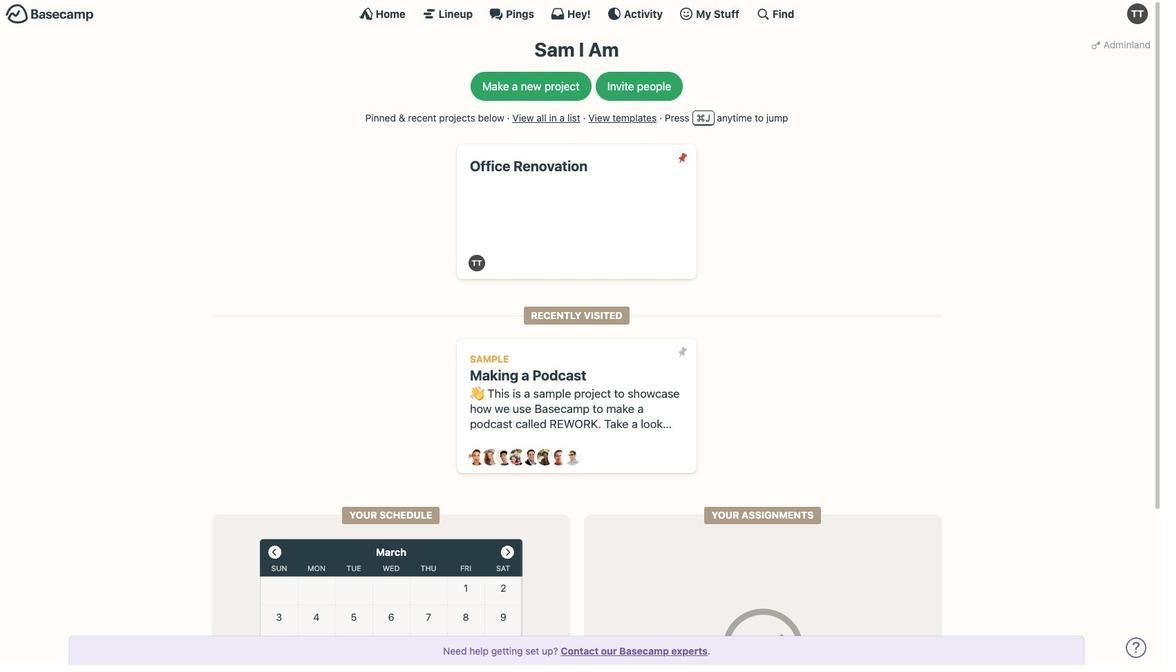 Task type: locate. For each thing, give the bounding box(es) containing it.
1 horizontal spatial terry turtle image
[[1128, 3, 1149, 24]]

terry turtle image
[[1128, 3, 1149, 24], [469, 255, 486, 272]]

cheryl walters image
[[483, 450, 499, 466]]

josh fiske image
[[524, 450, 540, 466]]

0 horizontal spatial terry turtle image
[[469, 255, 486, 272]]

annie bryan image
[[469, 450, 486, 466]]

main element
[[0, 0, 1154, 27]]

jennifer young image
[[510, 450, 526, 466]]

0 vertical spatial terry turtle image
[[1128, 3, 1149, 24]]

jared davis image
[[496, 450, 513, 466]]

victor cooper image
[[565, 450, 581, 466]]



Task type: describe. For each thing, give the bounding box(es) containing it.
keyboard shortcut: ⌘ + / image
[[756, 7, 770, 21]]

1 vertical spatial terry turtle image
[[469, 255, 486, 272]]

steve marsh image
[[551, 450, 567, 466]]

switch accounts image
[[6, 3, 94, 25]]

nicole katz image
[[537, 450, 554, 466]]



Task type: vqa. For each thing, say whether or not it's contained in the screenshot.
1 button
no



